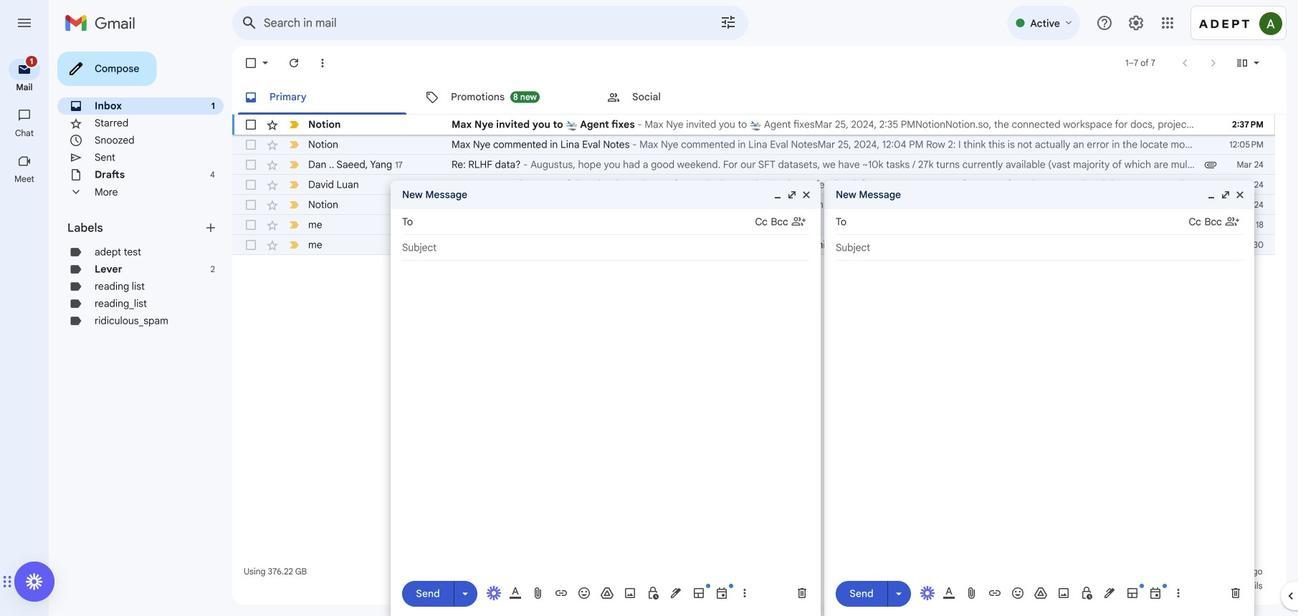 Task type: vqa. For each thing, say whether or not it's contained in the screenshot.
close image
yes



Task type: locate. For each thing, give the bounding box(es) containing it.
toggle confidential mode image
[[1080, 587, 1094, 601]]

insert photo image for toggle confidential mode icon
[[623, 587, 638, 601]]

subject field down ⚔️ "icon"
[[402, 241, 810, 255]]

toggle split pane mode image
[[1236, 56, 1250, 70]]

select a layout image for toggle confidential mode image's insert signature image
[[1126, 587, 1140, 601]]

insert signature image right toggle confidential mode icon
[[669, 587, 683, 601]]

insert link ‪(⌘k)‬ image
[[554, 587, 569, 601]]

2 subject field from the left
[[836, 241, 1244, 255]]

0 horizontal spatial insert files using drive image
[[600, 587, 615, 601]]

1 horizontal spatial insert photo image
[[1057, 587, 1071, 601]]

insert files using drive image right insert emoji ‪(⌘⇧2)‬ icon
[[1034, 587, 1049, 601]]

insert photo image left toggle confidential mode image
[[1057, 587, 1071, 601]]

heading
[[0, 82, 49, 93], [0, 128, 49, 139], [0, 174, 49, 185], [67, 221, 204, 235]]

attach files image
[[965, 587, 980, 601]]

2 🛬 image from the left
[[750, 119, 762, 131]]

insert signature image
[[669, 587, 683, 601], [1103, 587, 1117, 601]]

close image
[[801, 189, 813, 201]]

2 select a layout image from the left
[[1126, 587, 1140, 601]]

pop out image
[[1221, 189, 1232, 201]]

more options image
[[741, 587, 749, 601]]

1 insert files using drive image from the left
[[600, 587, 615, 601]]

row
[[232, 115, 1276, 135], [232, 135, 1276, 155], [232, 155, 1276, 175], [232, 175, 1276, 195], [232, 195, 1276, 215], [232, 215, 1299, 235], [232, 235, 1299, 255]]

1 horizontal spatial dialog
[[825, 181, 1255, 617]]

None checkbox
[[244, 56, 258, 70], [244, 178, 258, 192], [244, 218, 258, 232], [244, 56, 258, 70], [244, 178, 258, 192], [244, 218, 258, 232]]

insert signature image right toggle confidential mode image
[[1103, 587, 1117, 601]]

2 set up a time to meet image from the left
[[1149, 587, 1163, 601]]

footer
[[232, 565, 1276, 594]]

0 horizontal spatial subject field
[[402, 241, 810, 255]]

Search in mail text field
[[264, 16, 680, 30]]

subject field down 🗣️ image
[[836, 241, 1244, 255]]

1 to recipients text field from the left
[[419, 211, 756, 234]]

set up a time to meet image left more options image
[[1149, 587, 1163, 601]]

None checkbox
[[244, 118, 258, 132], [244, 138, 258, 152], [244, 158, 258, 172], [244, 198, 258, 212], [244, 238, 258, 252], [244, 118, 258, 132], [244, 138, 258, 152], [244, 158, 258, 172], [244, 198, 258, 212], [244, 238, 258, 252]]

1 insert signature image from the left
[[669, 587, 683, 601]]

1 set up a time to meet image from the left
[[715, 587, 729, 601]]

attach files image
[[531, 587, 546, 601]]

1 select a layout image from the left
[[692, 587, 706, 601]]

1 horizontal spatial subject field
[[836, 241, 1244, 255]]

0 horizontal spatial insert signature image
[[669, 587, 683, 601]]

1 dialog from the left
[[391, 181, 821, 617]]

subject field for the to recipients text box associated with minimize icon
[[836, 241, 1244, 255]]

more send options image
[[458, 587, 473, 602]]

2 insert photo image from the left
[[1057, 587, 1071, 601]]

set up a time to meet image
[[715, 587, 729, 601], [1149, 587, 1163, 601]]

toggle confidential mode image
[[646, 587, 661, 601]]

1 horizontal spatial to recipients text field
[[853, 211, 1189, 234]]

1 horizontal spatial insert signature image
[[1103, 587, 1117, 601]]

has attachment image
[[1204, 158, 1218, 172]]

0 horizontal spatial 🛬 image
[[566, 119, 578, 131]]

2 row from the top
[[232, 135, 1276, 155]]

insert files using drive image right insert emoji ‪(⌘⇧2)‬ image
[[600, 587, 615, 601]]

tab list
[[232, 80, 1287, 115]]

0 horizontal spatial set up a time to meet image
[[715, 587, 729, 601]]

promotions, 8 new messages, tab
[[414, 80, 595, 115]]

1 subject field from the left
[[402, 241, 810, 255]]

primary tab
[[232, 80, 412, 115]]

main content
[[232, 46, 1299, 605]]

Subject field
[[402, 241, 810, 255], [836, 241, 1244, 255]]

select a layout image
[[692, 587, 706, 601], [1126, 587, 1140, 601]]

set up a time to meet image for more options image
[[1149, 587, 1163, 601]]

2 to recipients text field from the left
[[853, 211, 1189, 234]]

set up a time to meet image left more options icon
[[715, 587, 729, 601]]

🛬 image
[[566, 119, 578, 131], [750, 119, 762, 131]]

select a layout image for toggle confidential mode icon insert signature image
[[692, 587, 706, 601]]

1 horizontal spatial insert files using drive image
[[1034, 587, 1049, 601]]

0 horizontal spatial dialog
[[391, 181, 821, 617]]

2 insert files using drive image from the left
[[1034, 587, 1049, 601]]

0 horizontal spatial insert photo image
[[623, 587, 638, 601]]

6 row from the top
[[232, 215, 1299, 235]]

insert emoji ‪(⌘⇧2)‬ image
[[577, 587, 592, 601]]

main menu image
[[16, 14, 33, 32]]

0 horizontal spatial to recipients text field
[[419, 211, 756, 234]]

dialog
[[391, 181, 821, 617], [825, 181, 1255, 617]]

search in mail image
[[237, 10, 262, 36]]

minimize image
[[1206, 189, 1218, 201]]

⚔️ image
[[629, 220, 641, 232]]

1 insert photo image from the left
[[623, 587, 638, 601]]

2 insert signature image from the left
[[1103, 587, 1117, 601]]

1 horizontal spatial select a layout image
[[1126, 587, 1140, 601]]

select a layout image left more options image
[[1126, 587, 1140, 601]]

insert photo image left toggle confidential mode icon
[[623, 587, 638, 601]]

0 horizontal spatial select a layout image
[[692, 587, 706, 601]]

1 horizontal spatial 🛬 image
[[750, 119, 762, 131]]

select a layout image left more options icon
[[692, 587, 706, 601]]

To recipients text field
[[419, 211, 756, 234], [853, 211, 1189, 234]]

navigation
[[0, 46, 50, 617]]

insert photo image for toggle confidential mode image
[[1057, 587, 1071, 601]]

insert files using drive image
[[600, 587, 615, 601], [1034, 587, 1049, 601]]

insert photo image
[[623, 587, 638, 601], [1057, 587, 1071, 601]]

insert emoji ‪(⌘⇧2)‬ image
[[1011, 587, 1026, 601]]

4 row from the top
[[232, 175, 1276, 195]]

1 horizontal spatial set up a time to meet image
[[1149, 587, 1163, 601]]



Task type: describe. For each thing, give the bounding box(es) containing it.
more email options image
[[316, 56, 330, 70]]

to recipients text field for minimize image
[[419, 211, 756, 234]]

insert signature image for toggle confidential mode icon
[[669, 587, 683, 601]]

more options image
[[1175, 587, 1183, 601]]

insert link ‪(⌘k)‬ image
[[988, 587, 1003, 601]]

minimize image
[[772, 189, 784, 201]]

close image
[[1235, 189, 1246, 201]]

🗣️ image
[[1007, 220, 1019, 232]]

2 dialog from the left
[[825, 181, 1255, 617]]

insert files using drive image for insert emoji ‪(⌘⇧2)‬ icon
[[1034, 587, 1049, 601]]

more send options image
[[892, 587, 907, 602]]

1 🛬 image from the left
[[566, 119, 578, 131]]

insert signature image for toggle confidential mode image
[[1103, 587, 1117, 601]]

discard draft ‪(⌘⇧d)‬ image
[[1229, 587, 1244, 601]]

5 row from the top
[[232, 195, 1276, 215]]

Search in mail search field
[[232, 6, 749, 40]]

insert files using drive image for insert emoji ‪(⌘⇧2)‬ image
[[600, 587, 615, 601]]

discard draft ‪(⌘⇧d)‬ image
[[795, 587, 810, 601]]

settings image
[[1128, 14, 1145, 32]]

advanced search options image
[[714, 8, 743, 37]]

move image
[[7, 574, 12, 591]]

🗣️ image
[[452, 220, 464, 232]]

move image
[[2, 574, 7, 591]]

record a loom image
[[26, 574, 43, 591]]

1 row from the top
[[232, 115, 1276, 135]]

to recipients text field for minimize icon
[[853, 211, 1189, 234]]

refresh image
[[287, 56, 301, 70]]

social tab
[[595, 80, 776, 115]]

support image
[[1097, 14, 1114, 32]]

subject field for the to recipients text box for minimize image
[[402, 241, 810, 255]]

gmail image
[[65, 9, 143, 37]]

3 row from the top
[[232, 155, 1276, 175]]

7 row from the top
[[232, 235, 1299, 255]]

set up a time to meet image for more options icon
[[715, 587, 729, 601]]

pop out image
[[787, 189, 798, 201]]



